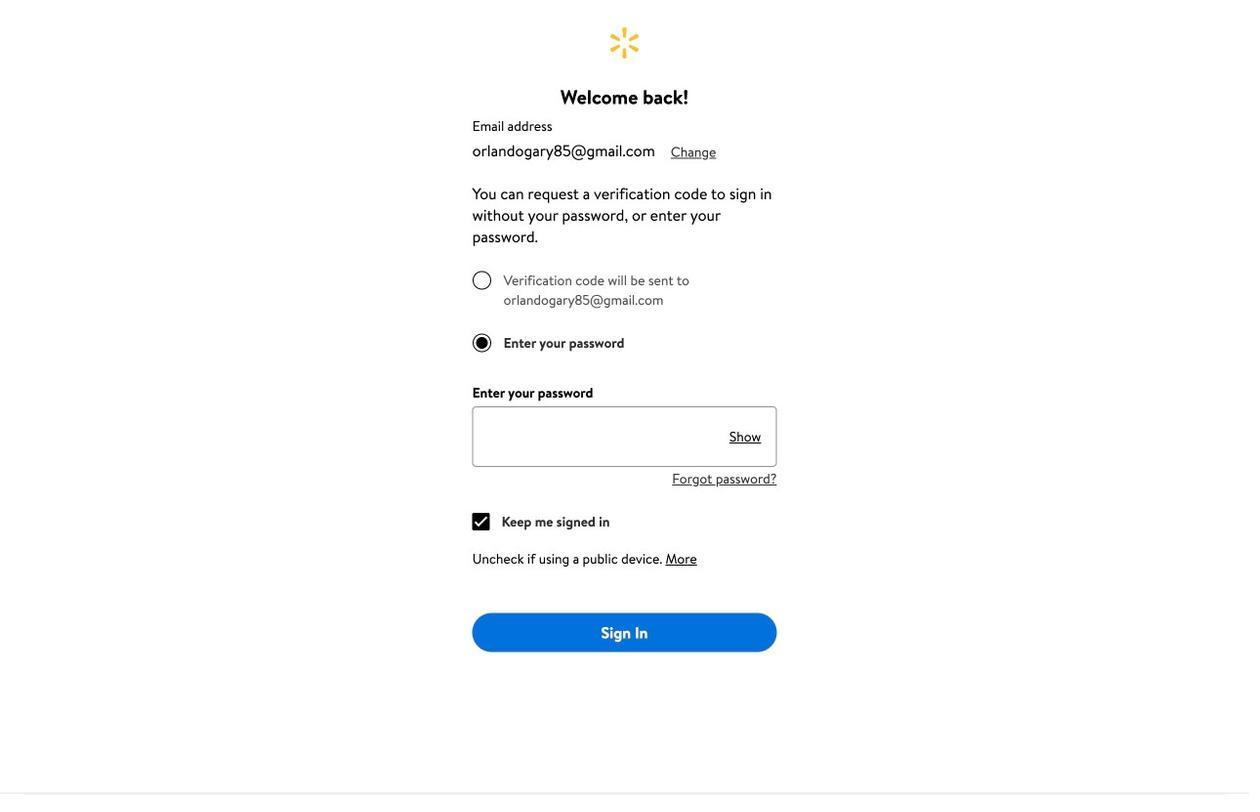 Task type: vqa. For each thing, say whether or not it's contained in the screenshot.
AC-
no



Task type: locate. For each thing, give the bounding box(es) containing it.
walmart logo with link to homepage. image
[[611, 27, 639, 59]]

None radio
[[473, 271, 492, 290]]

None radio
[[473, 333, 492, 353]]

None checkbox
[[473, 513, 490, 531]]

password element
[[473, 383, 594, 402]]



Task type: describe. For each thing, give the bounding box(es) containing it.
Enter your password password field
[[473, 407, 714, 467]]



